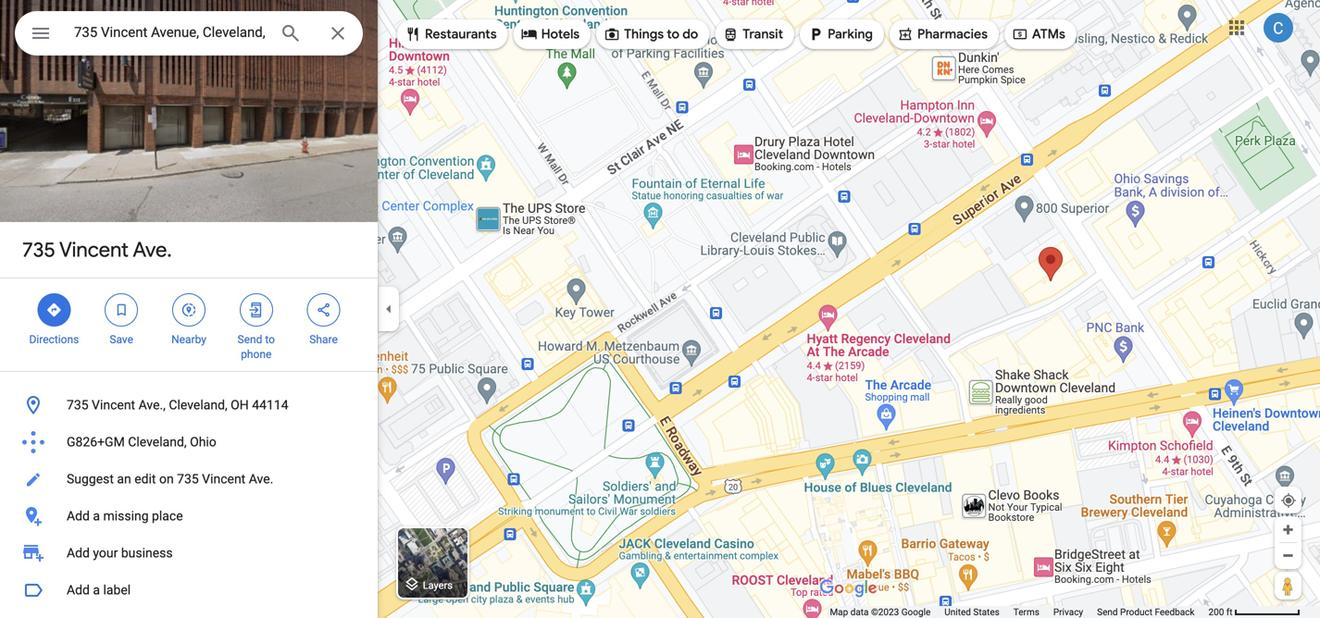 Task type: locate. For each thing, give the bounding box(es) containing it.
0 vertical spatial 735
[[22, 237, 55, 263]]

735 up 
[[22, 237, 55, 263]]

©2023
[[872, 607, 900, 618]]

2 vertical spatial add
[[67, 583, 90, 598]]

2 horizontal spatial 735
[[177, 472, 199, 487]]

3 add from the top
[[67, 583, 90, 598]]

 restaurants
[[405, 24, 497, 44]]

send product feedback
[[1098, 607, 1195, 618]]

feedback
[[1156, 607, 1195, 618]]

735 for 735 vincent ave., cleveland, oh 44114
[[67, 398, 89, 413]]

oh
[[231, 398, 249, 413]]

add down suggest
[[67, 509, 90, 524]]

a for label
[[93, 583, 100, 598]]

vincent up 
[[59, 237, 129, 263]]

place
[[152, 509, 183, 524]]

transit
[[743, 26, 784, 43]]

phone
[[241, 348, 272, 361]]

0 vertical spatial a
[[93, 509, 100, 524]]

1 vertical spatial to
[[265, 333, 275, 346]]

to
[[667, 26, 680, 43], [265, 333, 275, 346]]

united
[[945, 607, 972, 618]]

ave.
[[133, 237, 172, 263], [249, 472, 274, 487]]

add left label
[[67, 583, 90, 598]]

suggest an edit on 735 vincent ave. button
[[0, 461, 378, 498]]

on
[[159, 472, 174, 487]]

suggest
[[67, 472, 114, 487]]

cleveland, up ohio
[[169, 398, 228, 413]]

data
[[851, 607, 869, 618]]

 hotels
[[521, 24, 580, 44]]

1 vertical spatial ave.
[[249, 472, 274, 487]]

vincent for ave.,
[[92, 398, 135, 413]]

parking
[[828, 26, 873, 43]]

None field
[[74, 21, 265, 44]]

footer containing map data ©2023 google
[[830, 607, 1209, 619]]

 parking
[[808, 24, 873, 44]]

directions
[[29, 333, 79, 346]]

vincent left 'ave.,'
[[92, 398, 135, 413]]

735 vincent ave., cleveland, oh 44114
[[67, 398, 289, 413]]

none field inside 735 vincent avenue, cleveland, oh field
[[74, 21, 265, 44]]

add for add a label
[[67, 583, 90, 598]]

735 vincent ave.
[[22, 237, 172, 263]]

 atms
[[1012, 24, 1066, 44]]

2 vertical spatial 735
[[177, 472, 199, 487]]

do
[[683, 26, 699, 43]]

1 vertical spatial add
[[67, 546, 90, 561]]

735
[[22, 237, 55, 263], [67, 398, 89, 413], [177, 472, 199, 487]]

0 vertical spatial to
[[667, 26, 680, 43]]


[[46, 300, 62, 320]]

735 right on
[[177, 472, 199, 487]]

 pharmacies
[[898, 24, 988, 44]]

nearby
[[171, 333, 206, 346]]

to left do
[[667, 26, 680, 43]]

cleveland,
[[169, 398, 228, 413], [128, 435, 187, 450]]

vincent
[[59, 237, 129, 263], [92, 398, 135, 413], [202, 472, 246, 487]]


[[315, 300, 332, 320]]


[[521, 24, 538, 44]]

2 add from the top
[[67, 546, 90, 561]]

zoom out image
[[1282, 549, 1296, 563]]

0 vertical spatial ave.
[[133, 237, 172, 263]]

suggest an edit on 735 vincent ave.
[[67, 472, 274, 487]]

a
[[93, 509, 100, 524], [93, 583, 100, 598]]

an
[[117, 472, 131, 487]]

vincent down ohio
[[202, 472, 246, 487]]

send left product
[[1098, 607, 1119, 618]]

1 horizontal spatial ave.
[[249, 472, 274, 487]]

business
[[121, 546, 173, 561]]

cleveland, down 'ave.,'
[[128, 435, 187, 450]]

1 vertical spatial a
[[93, 583, 100, 598]]

1 horizontal spatial send
[[1098, 607, 1119, 618]]

ave.,
[[139, 398, 166, 413]]

g826+gm cleveland, ohio button
[[0, 424, 378, 461]]

footer
[[830, 607, 1209, 619]]

send up phone
[[238, 333, 263, 346]]


[[30, 20, 52, 47]]

add left your
[[67, 546, 90, 561]]

zoom in image
[[1282, 523, 1296, 537]]

735 vincent ave., cleveland, oh 44114 button
[[0, 387, 378, 424]]

1 a from the top
[[93, 509, 100, 524]]

735 up g826+gm
[[67, 398, 89, 413]]

735 for 735 vincent ave.
[[22, 237, 55, 263]]

0 vertical spatial cleveland,
[[169, 398, 228, 413]]

send to phone
[[238, 333, 275, 361]]

missing
[[103, 509, 149, 524]]

add your business link
[[0, 535, 378, 572]]

0 vertical spatial send
[[238, 333, 263, 346]]

send inside send to phone
[[238, 333, 263, 346]]

your
[[93, 546, 118, 561]]

save
[[110, 333, 133, 346]]


[[181, 300, 197, 320]]

0 horizontal spatial to
[[265, 333, 275, 346]]

to up phone
[[265, 333, 275, 346]]

show street view coverage image
[[1276, 572, 1302, 600]]

0 horizontal spatial 735
[[22, 237, 55, 263]]

a for missing
[[93, 509, 100, 524]]

1 horizontal spatial to
[[667, 26, 680, 43]]

0 vertical spatial vincent
[[59, 237, 129, 263]]

1 horizontal spatial 735
[[67, 398, 89, 413]]

product
[[1121, 607, 1153, 618]]

add a missing place button
[[0, 498, 378, 535]]

a left label
[[93, 583, 100, 598]]

label
[[103, 583, 131, 598]]

1 vertical spatial send
[[1098, 607, 1119, 618]]

735 vincent ave. main content
[[0, 0, 378, 619]]

0 horizontal spatial send
[[238, 333, 263, 346]]

ave. down 44114
[[249, 472, 274, 487]]

add a missing place
[[67, 509, 183, 524]]

1 vertical spatial vincent
[[92, 398, 135, 413]]

add your business
[[67, 546, 173, 561]]

add
[[67, 509, 90, 524], [67, 546, 90, 561], [67, 583, 90, 598]]

1 add from the top
[[67, 509, 90, 524]]

hotels
[[542, 26, 580, 43]]

send product feedback button
[[1098, 607, 1195, 619]]

share
[[310, 333, 338, 346]]

privacy button
[[1054, 607, 1084, 619]]

send inside button
[[1098, 607, 1119, 618]]

show your location image
[[1281, 493, 1298, 509]]

united states button
[[945, 607, 1000, 619]]

a left missing
[[93, 509, 100, 524]]

ave. up actions for 735 vincent ave. region
[[133, 237, 172, 263]]

1 vertical spatial 735
[[67, 398, 89, 413]]

things
[[624, 26, 664, 43]]

0 vertical spatial add
[[67, 509, 90, 524]]

send
[[238, 333, 263, 346], [1098, 607, 1119, 618]]

 search field
[[15, 11, 363, 59]]

2 a from the top
[[93, 583, 100, 598]]



Task type: describe. For each thing, give the bounding box(es) containing it.

[[808, 24, 824, 44]]

0 horizontal spatial ave.
[[133, 237, 172, 263]]

200 ft
[[1209, 607, 1233, 618]]

atms
[[1033, 26, 1066, 43]]

2 vertical spatial vincent
[[202, 472, 246, 487]]

 button
[[15, 11, 67, 59]]

44114
[[252, 398, 289, 413]]

200
[[1209, 607, 1225, 618]]


[[1012, 24, 1029, 44]]

 transit
[[723, 24, 784, 44]]

privacy
[[1054, 607, 1084, 618]]

map
[[830, 607, 849, 618]]

add for add a missing place
[[67, 509, 90, 524]]

restaurants
[[425, 26, 497, 43]]

edit
[[135, 472, 156, 487]]

ft
[[1227, 607, 1233, 618]]

ohio
[[190, 435, 217, 450]]

collapse side panel image
[[379, 299, 399, 320]]

terms
[[1014, 607, 1040, 618]]

add a label button
[[0, 572, 378, 610]]

g826+gm cleveland, ohio
[[67, 435, 217, 450]]

to inside send to phone
[[265, 333, 275, 346]]

send for send product feedback
[[1098, 607, 1119, 618]]


[[248, 300, 265, 320]]


[[604, 24, 621, 44]]

add a label
[[67, 583, 131, 598]]

add for add your business
[[67, 546, 90, 561]]

200 ft button
[[1209, 607, 1301, 618]]

united states
[[945, 607, 1000, 618]]

ave. inside suggest an edit on 735 vincent ave. button
[[249, 472, 274, 487]]

send for send to phone
[[238, 333, 263, 346]]

terms button
[[1014, 607, 1040, 619]]

states
[[974, 607, 1000, 618]]

vincent for ave.
[[59, 237, 129, 263]]

layers
[[423, 580, 453, 592]]

actions for 735 vincent ave. region
[[0, 279, 378, 371]]

google account: cat marinescu  
(ecaterina.marinescu@adept.ai) image
[[1264, 13, 1294, 43]]


[[113, 300, 130, 320]]

735 Vincent Avenue, Cleveland, OH field
[[15, 11, 363, 56]]

google maps element
[[0, 0, 1321, 619]]

footer inside google maps element
[[830, 607, 1209, 619]]

g826+gm
[[67, 435, 125, 450]]

 things to do
[[604, 24, 699, 44]]

map data ©2023 google
[[830, 607, 931, 618]]


[[405, 24, 421, 44]]

pharmacies
[[918, 26, 988, 43]]

google
[[902, 607, 931, 618]]


[[723, 24, 739, 44]]

to inside  things to do
[[667, 26, 680, 43]]

1 vertical spatial cleveland,
[[128, 435, 187, 450]]


[[898, 24, 914, 44]]



Task type: vqa. For each thing, say whether or not it's contained in the screenshot.


